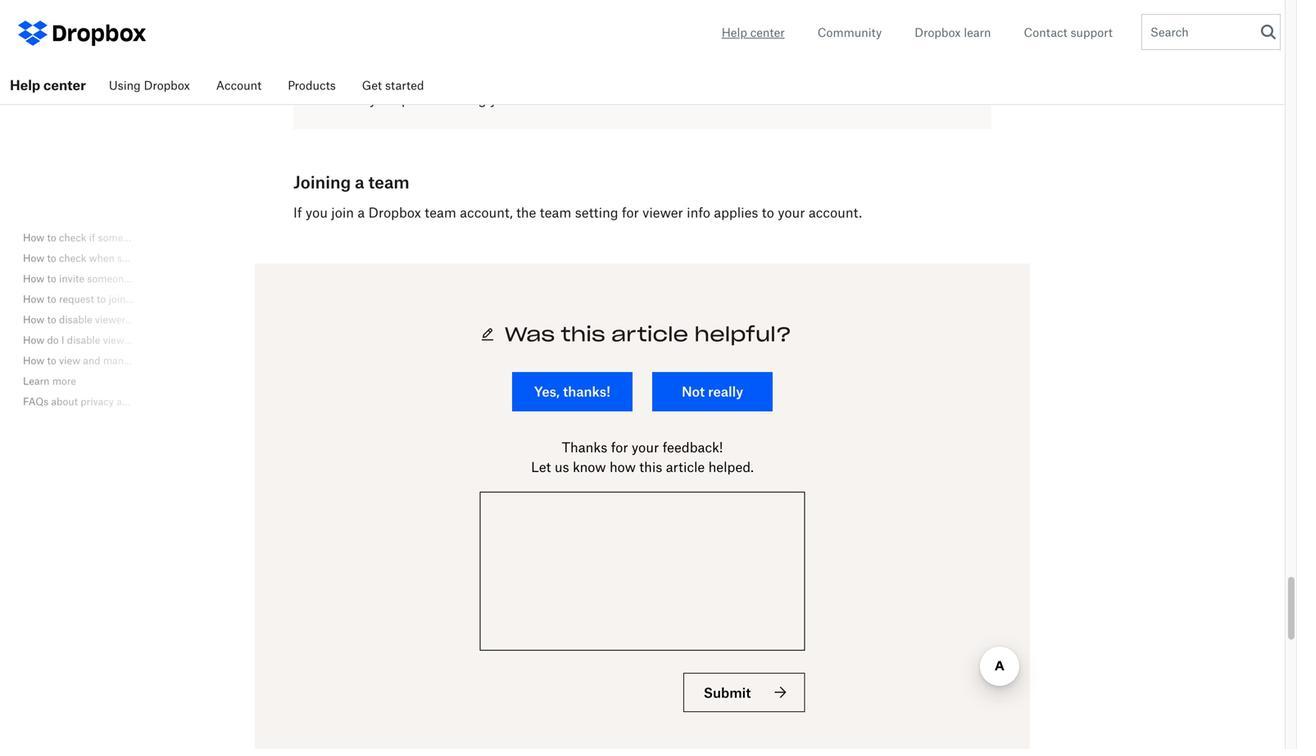 Task type: locate. For each thing, give the bounding box(es) containing it.
if for if you join a dropbox team account, the team setting for viewer info applies to your account.
[[294, 205, 302, 221]]

for...
[[149, 314, 168, 326]]

article
[[612, 322, 689, 347], [666, 459, 705, 475]]

0 vertical spatial this
[[561, 322, 606, 347]]

changed
[[409, 72, 462, 88]]

info left "for..."
[[128, 314, 146, 326]]

1 check from the top
[[59, 232, 86, 244]]

0 vertical spatial and
[[83, 355, 101, 367]]

0 vertical spatial article
[[612, 322, 689, 347]]

0 vertical spatial if
[[371, 72, 380, 88]]

0 vertical spatial dropbox
[[915, 25, 961, 39]]

if inside if you changed the viewer info setting on your file before moving it into another folder, it usually keeps the setting you chose.
[[371, 72, 380, 88]]

not really button
[[653, 372, 773, 412]]

None search field
[[1143, 15, 1270, 54]]

4 how from the top
[[23, 293, 44, 305]]

to down how to check when someone last... link
[[132, 273, 141, 285]]

2 how from the top
[[23, 252, 44, 264]]

0 vertical spatial a
[[355, 172, 365, 192]]

team up "for..."
[[137, 293, 160, 305]]

1 vertical spatial help
[[10, 77, 40, 93]]

request
[[59, 293, 94, 305]]

1 vertical spatial you
[[490, 91, 512, 107]]

help
[[722, 25, 748, 39], [10, 77, 40, 93]]

2 vertical spatial your
[[632, 440, 659, 456]]

0 vertical spatial ...
[[164, 273, 171, 285]]

2 horizontal spatial the
[[517, 205, 537, 221]]

0 horizontal spatial help center
[[10, 77, 86, 93]]

1 vertical spatial the
[[420, 91, 440, 107]]

started
[[385, 78, 424, 92]]

do
[[47, 334, 59, 346]]

someone down how to check when someone last... link
[[87, 273, 129, 285]]

join
[[331, 205, 354, 221], [144, 273, 161, 285], [109, 293, 126, 305]]

0 horizontal spatial help center link
[[0, 66, 96, 105]]

a down how to invite someone to join ... link
[[128, 293, 134, 305]]

1 vertical spatial center
[[43, 77, 86, 93]]

1 horizontal spatial help center
[[722, 25, 785, 39]]

contact
[[1024, 25, 1068, 39]]

the right changed at left top
[[466, 72, 486, 88]]

your up how
[[632, 440, 659, 456]]

help center link
[[722, 24, 785, 41], [0, 66, 96, 105]]

helpful?
[[695, 322, 792, 347]]

dropbox
[[915, 25, 961, 39], [144, 78, 190, 92], [369, 205, 421, 221]]

viewer up chose.
[[490, 72, 530, 88]]

to left invite
[[47, 273, 56, 285]]

how to view and manage existin... link
[[23, 353, 181, 369]]

1 horizontal spatial dropbox
[[369, 205, 421, 221]]

applies
[[714, 205, 759, 221]]

viewer down how to request to join a team ... link on the left top of page
[[95, 314, 126, 326]]

if you join a dropbox team account, the team setting for viewer info applies to your account.
[[294, 205, 863, 221]]

0 vertical spatial disable
[[59, 314, 92, 326]]

joining a team
[[294, 172, 410, 192]]

it left into
[[773, 72, 782, 88]]

article down feedback!
[[666, 459, 705, 475]]

disable right i
[[67, 334, 100, 346]]

team
[[369, 172, 410, 192], [425, 205, 457, 221], [540, 205, 572, 221], [137, 293, 160, 305]]

1 vertical spatial help center
[[10, 77, 86, 93]]

if down joining
[[294, 205, 302, 221]]

1 horizontal spatial it
[[905, 72, 914, 88]]

how to check if someone is vie... link
[[23, 230, 174, 246]]

you down joining
[[306, 205, 328, 221]]

your left account.
[[778, 205, 806, 221]]

2 vertical spatial join
[[109, 293, 126, 305]]

2 horizontal spatial join
[[331, 205, 354, 221]]

center
[[751, 25, 785, 39], [43, 77, 86, 93]]

setting
[[561, 72, 604, 88], [443, 91, 487, 107], [575, 205, 619, 221]]

6 how from the top
[[23, 334, 44, 346]]

0 vertical spatial center
[[751, 25, 785, 39]]

1 horizontal spatial you
[[383, 72, 405, 88]]

file
[[658, 72, 677, 88]]

info
[[534, 72, 557, 88], [687, 205, 711, 221], [128, 314, 146, 326], [136, 334, 154, 346]]

keeps
[[380, 91, 416, 107]]

check
[[59, 232, 86, 244], [59, 252, 86, 264]]

1 vertical spatial article
[[666, 459, 705, 475]]

2 vertical spatial you
[[306, 205, 328, 221]]

dropbox down joining a team
[[369, 205, 421, 221]]

someone down is
[[117, 252, 160, 264]]

1 vertical spatial join
[[144, 273, 161, 285]]

viewer up manage
[[103, 334, 134, 346]]

how
[[610, 459, 636, 475]]

faqs about privacy and access link
[[23, 394, 168, 410]]

to right applies
[[762, 205, 775, 221]]

help center down 'dropbox' image
[[10, 77, 86, 93]]

the right the account,
[[517, 205, 537, 221]]

check up invite
[[59, 252, 86, 264]]

0 horizontal spatial dropbox
[[144, 78, 190, 92]]

1 vertical spatial and
[[117, 396, 134, 408]]

to left view
[[47, 355, 56, 367]]

1 horizontal spatial help center link
[[722, 24, 785, 41]]

to up do
[[47, 314, 56, 326]]

... down last... on the left of page
[[164, 273, 171, 285]]

if for if you changed the viewer info setting on your file before moving it into another folder, it usually keeps the setting you chose.
[[371, 72, 380, 88]]

1 horizontal spatial join
[[144, 273, 161, 285]]

None text field
[[480, 492, 806, 651]]

viewer
[[490, 72, 530, 88], [643, 205, 684, 221], [95, 314, 126, 326], [103, 334, 134, 346]]

this right how
[[640, 459, 663, 475]]

5 how from the top
[[23, 314, 44, 326]]

folder,
[[864, 72, 902, 88]]

1 vertical spatial a
[[358, 205, 365, 221]]

your right on
[[627, 72, 654, 88]]

0 horizontal spatial it
[[773, 72, 782, 88]]

helped.
[[709, 459, 754, 475]]

this right was
[[561, 322, 606, 347]]

0 vertical spatial your
[[627, 72, 654, 88]]

and
[[83, 355, 101, 367], [117, 396, 134, 408]]

1 horizontal spatial this
[[640, 459, 663, 475]]

0 horizontal spatial you
[[306, 205, 328, 221]]

search image
[[1262, 25, 1277, 39]]

you left chose.
[[490, 91, 512, 107]]

help center up moving
[[722, 25, 785, 39]]

the
[[466, 72, 486, 88], [420, 91, 440, 107], [517, 205, 537, 221]]

and left access
[[117, 396, 134, 408]]

it
[[773, 72, 782, 88], [905, 72, 914, 88]]

2 horizontal spatial you
[[490, 91, 512, 107]]

a down joining a team
[[358, 205, 365, 221]]

2 vertical spatial a
[[128, 293, 134, 305]]

dropbox right using
[[144, 78, 190, 92]]

1 vertical spatial if
[[294, 205, 302, 221]]

to
[[762, 205, 775, 221], [47, 232, 56, 244], [47, 252, 56, 264], [47, 273, 56, 285], [132, 273, 141, 285], [47, 293, 56, 305], [97, 293, 106, 305], [47, 314, 56, 326], [47, 355, 56, 367]]

0 vertical spatial you
[[383, 72, 405, 88]]

if you changed the viewer info setting on your file before moving it into another folder, it usually keeps the setting you chose.
[[333, 72, 914, 107]]

invite
[[59, 273, 85, 285]]

someone
[[98, 232, 140, 244], [117, 252, 160, 264], [87, 273, 129, 285]]

account,
[[460, 205, 513, 221]]

yes,
[[534, 384, 560, 400]]

your
[[627, 72, 654, 88], [778, 205, 806, 221], [632, 440, 659, 456]]

if right "note:"
[[371, 72, 380, 88]]

1 vertical spatial check
[[59, 252, 86, 264]]

join up "for..."
[[144, 273, 161, 285]]

a
[[355, 172, 365, 192], [358, 205, 365, 221], [128, 293, 134, 305]]

disable
[[59, 314, 92, 326], [67, 334, 100, 346]]

about
[[51, 396, 78, 408]]

info left f...
[[136, 334, 154, 346]]

1 horizontal spatial help
[[722, 25, 748, 39]]

check left if
[[59, 232, 86, 244]]

dropbox left learn
[[915, 25, 961, 39]]

you
[[383, 72, 405, 88], [490, 91, 512, 107], [306, 205, 328, 221]]

0 vertical spatial help center link
[[722, 24, 785, 41]]

your inside if you changed the viewer info setting on your file before moving it into another folder, it usually keeps the setting you chose.
[[627, 72, 654, 88]]

1 vertical spatial for
[[611, 440, 629, 456]]

a right joining
[[355, 172, 365, 192]]

you up keeps
[[383, 72, 405, 88]]

more
[[52, 375, 76, 387]]

help center link up moving
[[722, 24, 785, 41]]

chose.
[[516, 91, 556, 107]]

1 horizontal spatial and
[[117, 396, 134, 408]]

dropbox image
[[49, 17, 148, 50]]

1 how from the top
[[23, 232, 44, 244]]

0 vertical spatial the
[[466, 72, 486, 88]]

if
[[89, 232, 95, 244]]

...
[[164, 273, 171, 285], [163, 293, 170, 305]]

center up moving
[[751, 25, 785, 39]]

2 vertical spatial dropbox
[[369, 205, 421, 221]]

info up chose.
[[534, 72, 557, 88]]

0 vertical spatial check
[[59, 232, 86, 244]]

team right the account,
[[540, 205, 572, 221]]

0 horizontal spatial if
[[294, 205, 302, 221]]

if
[[371, 72, 380, 88], [294, 205, 302, 221]]

join down joining a team
[[331, 205, 354, 221]]

this
[[561, 322, 606, 347], [640, 459, 663, 475]]

1 vertical spatial this
[[640, 459, 663, 475]]

join down how to invite someone to join ... link
[[109, 293, 126, 305]]

article up 'not'
[[612, 322, 689, 347]]

view
[[59, 355, 80, 367]]

and down how do i disable viewer info f... link
[[83, 355, 101, 367]]

0 vertical spatial help center
[[722, 25, 785, 39]]

really
[[708, 384, 744, 400]]

dropbox learn link
[[915, 24, 992, 41]]

1 horizontal spatial if
[[371, 72, 380, 88]]

... up "for..."
[[163, 293, 170, 305]]

disable down the request
[[59, 314, 92, 326]]

account
[[216, 78, 262, 92]]

help center for help center link to the bottom
[[10, 77, 86, 93]]

help center
[[722, 25, 785, 39], [10, 77, 86, 93]]

help center link down 'dropbox' image
[[0, 66, 96, 105]]

when
[[89, 252, 115, 264]]

f...
[[157, 334, 166, 346]]

to up how to invite someone to join ... link
[[47, 252, 56, 264]]

0 vertical spatial someone
[[98, 232, 140, 244]]

the down changed at left top
[[420, 91, 440, 107]]

1 vertical spatial help center link
[[0, 66, 96, 105]]

1 vertical spatial setting
[[443, 91, 487, 107]]

center left using
[[43, 77, 86, 93]]

yes, thanks! button
[[512, 372, 633, 412]]

someone up how to check when someone last... link
[[98, 232, 140, 244]]

0 horizontal spatial the
[[420, 91, 440, 107]]

feedback!
[[663, 440, 723, 456]]

3 how from the top
[[23, 273, 44, 285]]

it right folder,
[[905, 72, 914, 88]]



Task type: describe. For each thing, give the bounding box(es) containing it.
7 how from the top
[[23, 355, 44, 367]]

0 vertical spatial for
[[622, 205, 639, 221]]

learn more link
[[23, 373, 134, 389]]

how to check when someone last... link
[[23, 250, 186, 266]]

another
[[813, 72, 860, 88]]

account.
[[809, 205, 863, 221]]

privacy
[[81, 396, 114, 408]]

you for viewer
[[383, 72, 405, 88]]

0 horizontal spatial center
[[43, 77, 86, 93]]

2 check from the top
[[59, 252, 86, 264]]

learn
[[964, 25, 992, 39]]

2 it from the left
[[905, 72, 914, 88]]

using
[[109, 78, 141, 92]]

1 vertical spatial someone
[[117, 252, 160, 264]]

article inside thanks for your feedback! let us know how this article helped.
[[666, 459, 705, 475]]

0 horizontal spatial join
[[109, 293, 126, 305]]

to left if
[[47, 232, 56, 244]]

contact support link
[[1024, 24, 1113, 41]]

before
[[680, 72, 720, 88]]

1 vertical spatial ...
[[163, 293, 170, 305]]

0 horizontal spatial this
[[561, 322, 606, 347]]

viewer left applies
[[643, 205, 684, 221]]

1 horizontal spatial center
[[751, 25, 785, 39]]

manage
[[103, 355, 141, 367]]

2 vertical spatial setting
[[575, 205, 619, 221]]

1 vertical spatial disable
[[67, 334, 100, 346]]

this inside thanks for your feedback! let us know how this article helped.
[[640, 459, 663, 475]]

how to invite someone to join ... link
[[23, 271, 171, 287]]

get started
[[362, 78, 424, 92]]

0 horizontal spatial and
[[83, 355, 101, 367]]

not
[[682, 384, 705, 400]]

thanks
[[562, 440, 608, 456]]

0 vertical spatial help
[[722, 25, 748, 39]]

0 vertical spatial join
[[331, 205, 354, 221]]

dropbox learn
[[915, 25, 992, 39]]

using dropbox
[[109, 78, 190, 92]]

clear image
[[1258, 26, 1270, 39]]

a inside how to check if someone is vie... how to check when someone last... how to invite someone to join ... how to request to join a team ... how to disable viewer info for... how do i disable viewer info f... how to view and manage existin... learn more faqs about privacy and access
[[128, 293, 134, 305]]

to left the request
[[47, 293, 56, 305]]

for inside thanks for your feedback! let us know how this article helped.
[[611, 440, 629, 456]]

learn
[[23, 375, 50, 387]]

1 vertical spatial dropbox
[[144, 78, 190, 92]]

1 horizontal spatial the
[[466, 72, 486, 88]]

submit button
[[684, 673, 806, 713]]

team right joining
[[369, 172, 410, 192]]

yes, thanks!
[[534, 384, 611, 400]]

into
[[785, 72, 809, 88]]

how do i disable viewer info f... link
[[23, 332, 166, 348]]

let
[[531, 459, 551, 475]]

1 it from the left
[[773, 72, 782, 88]]

on
[[608, 72, 623, 88]]

team left the account,
[[425, 205, 457, 221]]

search image
[[1262, 25, 1277, 39]]

get
[[362, 78, 382, 92]]

viewer inside if you changed the viewer info setting on your file before moving it into another folder, it usually keeps the setting you chose.
[[490, 72, 530, 88]]

was this article helpful?
[[505, 322, 792, 347]]

was
[[505, 322, 555, 347]]

contact support
[[1024, 25, 1113, 39]]

Search text field
[[1143, 15, 1258, 49]]

how to check if someone is vie... how to check when someone last... how to invite someone to join ... how to request to join a team ... how to disable viewer info for... how do i disable viewer info f... how to view and manage existin... learn more faqs about privacy and access
[[23, 232, 186, 408]]

2 vertical spatial someone
[[87, 273, 129, 285]]

using dropbox link
[[96, 66, 203, 105]]

how to disable viewer info for... link
[[23, 312, 168, 328]]

get started link
[[349, 66, 438, 105]]

your inside thanks for your feedback! let us know how this article helped.
[[632, 440, 659, 456]]

help center for top help center link
[[722, 25, 785, 39]]

2 vertical spatial the
[[517, 205, 537, 221]]

1 vertical spatial your
[[778, 205, 806, 221]]

to down how to invite someone to join ... link
[[97, 293, 106, 305]]

info left applies
[[687, 205, 711, 221]]

0 vertical spatial setting
[[561, 72, 604, 88]]

last...
[[162, 252, 186, 264]]

products link
[[275, 66, 349, 105]]

team inside how to check if someone is vie... how to check when someone last... how to invite someone to join ... how to request to join a team ... how to disable viewer info for... how do i disable viewer info f... how to view and manage existin... learn more faqs about privacy and access
[[137, 293, 160, 305]]

highlight icon image
[[307, 73, 320, 86]]

faqs
[[23, 396, 49, 408]]

access
[[137, 396, 168, 408]]

us
[[555, 459, 570, 475]]

account link
[[203, 66, 275, 105]]

know
[[573, 459, 606, 475]]

moving
[[724, 72, 770, 88]]

thanks!
[[563, 384, 611, 400]]

joining
[[294, 172, 351, 192]]

vie...
[[153, 232, 174, 244]]

how to request to join a team ... link
[[23, 291, 170, 307]]

not really
[[682, 384, 744, 400]]

community
[[818, 25, 882, 39]]

existin...
[[143, 355, 181, 367]]

you for dropbox
[[306, 205, 328, 221]]

is
[[143, 232, 151, 244]]

i
[[61, 334, 64, 346]]

0 horizontal spatial help
[[10, 77, 40, 93]]

usually
[[333, 91, 377, 107]]

info inside if you changed the viewer info setting on your file before moving it into another folder, it usually keeps the setting you chose.
[[534, 72, 557, 88]]

2 horizontal spatial dropbox
[[915, 25, 961, 39]]

support
[[1071, 25, 1113, 39]]

thanks for your feedback! let us know how this article helped.
[[531, 440, 754, 475]]

products
[[288, 78, 336, 92]]

note:
[[333, 72, 367, 88]]

submit
[[704, 685, 751, 701]]

community link
[[818, 24, 882, 41]]



Task type: vqa. For each thing, say whether or not it's contained in the screenshot.
right also
no



